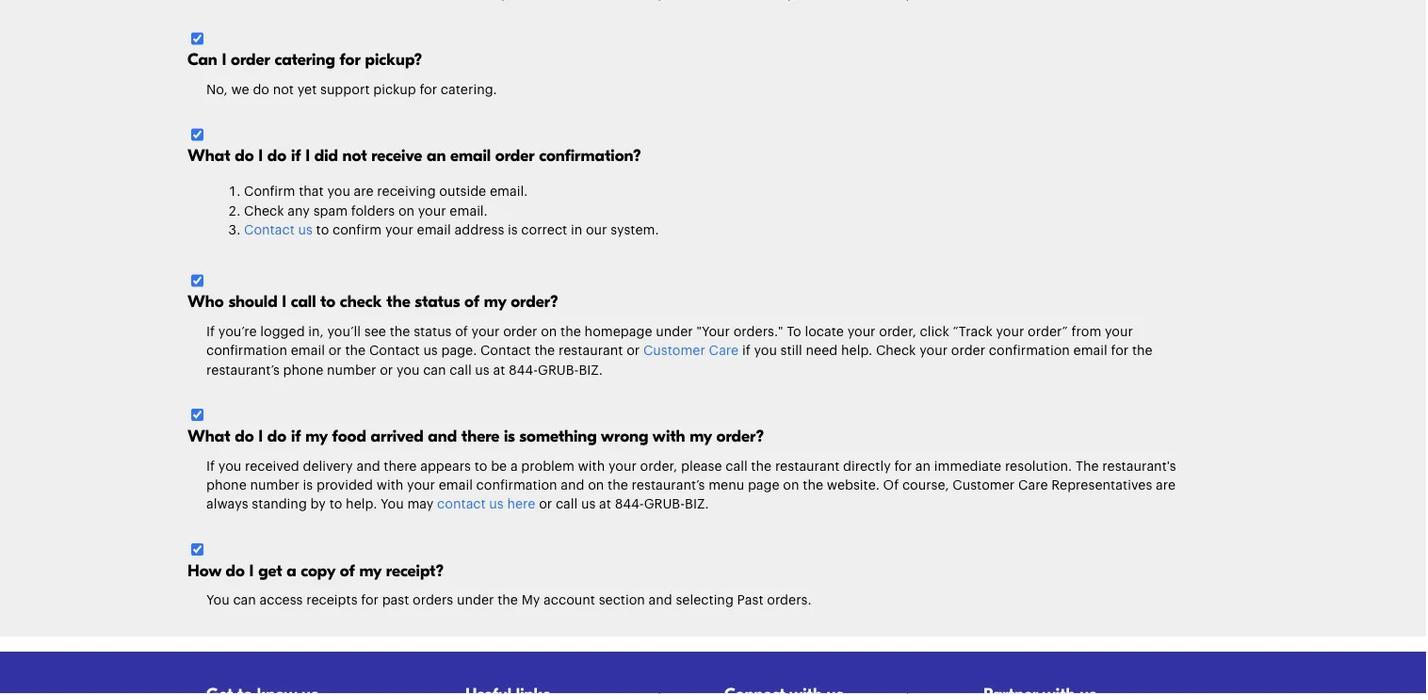 Task type: describe. For each thing, give the bounding box(es) containing it.
your down folders
[[385, 223, 414, 237]]

number inside if you still need help. check your order confirmation email for the restaurant's phone number or you can call us at 844-grub-biz.
[[327, 364, 376, 377]]

receipt?
[[386, 561, 444, 581]]

number inside if you received delivery and there appears to be a problem with your order, please call the restaurant directly for an immediate resolution. the restaurant's phone number is provided with your email confirmation and on the restaurant's menu page on the website. of course, customer care representatives are always standing by to help. you may
[[250, 479, 300, 492]]

"your
[[697, 325, 730, 338]]

0 horizontal spatial customer
[[643, 344, 706, 358]]

to up in,
[[320, 292, 336, 312]]

or inside if you still need help. check your order confirmation email for the restaurant's phone number or you can call us at 844-grub-biz.
[[380, 364, 393, 377]]

who
[[188, 292, 224, 312]]

orders
[[413, 594, 453, 607]]

1 horizontal spatial not
[[343, 146, 367, 166]]

if you received delivery and there appears to be a problem with your order, please call the restaurant directly for an immediate resolution. the restaurant's phone number is provided with your email confirmation and on the restaurant's menu page on the website. of course, customer care representatives are always standing by to help. you may
[[206, 460, 1176, 511]]

please
[[681, 460, 722, 473]]

receiving
[[377, 185, 436, 198]]

folders
[[351, 204, 395, 217]]

can inside if you still need help. check your order confirmation email for the restaurant's phone number or you can call us at 844-grub-biz.
[[423, 364, 446, 377]]

i left did
[[305, 146, 310, 166]]

be
[[491, 460, 507, 473]]

past
[[737, 594, 764, 607]]

your right locate
[[848, 325, 876, 338]]

restaurant's inside if you received delivery and there appears to be a problem with your order, please call the restaurant directly for an immediate resolution. the restaurant's phone number is provided with your email confirmation and on the restaurant's menu page on the website. of course, customer care representatives are always standing by to help. you may
[[632, 479, 705, 492]]

phone inside if you received delivery and there appears to be a problem with your order, please call the restaurant directly for an immediate resolution. the restaurant's phone number is provided with your email confirmation and on the restaurant's menu page on the website. of course, customer care representatives are always standing by to help. you may
[[206, 479, 247, 492]]

if for what
[[206, 460, 215, 473]]

you up arrived on the bottom left
[[397, 364, 420, 377]]

how do i get a copy of my receipt?
[[188, 561, 444, 581]]

contact us here or call us at 844-grub-biz.
[[437, 498, 709, 511]]

if for who
[[206, 325, 215, 338]]

of for my
[[465, 292, 480, 312]]

or down you'll
[[328, 344, 342, 358]]

my down address
[[484, 292, 506, 312]]

confirmation inside if you still need help. check your order confirmation email for the restaurant's phone number or you can call us at 844-grub-biz.
[[989, 344, 1070, 358]]

2 vertical spatial of
[[340, 561, 355, 581]]

844- inside if you still need help. check your order confirmation email for the restaurant's phone number or you can call us at 844-grub-biz.
[[509, 364, 538, 377]]

to inside confirm that you are receiving outside email. check any spam folders on your email. contact us to confirm your email address is correct in our system.
[[316, 223, 329, 237]]

1 horizontal spatial contact
[[369, 344, 420, 358]]

0 horizontal spatial you
[[206, 594, 230, 607]]

order"
[[1028, 325, 1068, 338]]

if you're logged in, you'll see the status of your order on the homepage under "your orders." to locate your order, click "track your order" from your confirmation email or the contact us page. contact the restaurant or
[[206, 325, 1133, 358]]

your up may
[[407, 479, 435, 492]]

you inside confirm that you are receiving outside email. check any spam folders on your email. contact us to confirm your email address is correct in our system.
[[327, 185, 350, 198]]

1 vertical spatial email.
[[450, 204, 488, 217]]

at inside if you still need help. check your order confirmation email for the restaurant's phone number or you can call us at 844-grub-biz.
[[493, 364, 505, 377]]

correct
[[521, 223, 567, 237]]

call up in,
[[291, 292, 316, 312]]

catering
[[275, 50, 335, 70]]

click
[[920, 325, 950, 338]]

in
[[571, 223, 582, 237]]

selecting
[[676, 594, 734, 607]]

something
[[519, 426, 597, 446]]

email inside confirm that you are receiving outside email. check any spam folders on your email. contact us to confirm your email address is correct in our system.
[[417, 223, 451, 237]]

the inside if you still need help. check your order confirmation email for the restaurant's phone number or you can call us at 844-grub-biz.
[[1133, 344, 1153, 358]]

is inside if you received delivery and there appears to be a problem with your order, please call the restaurant directly for an immediate resolution. the restaurant's phone number is provided with your email confirmation and on the restaurant's menu page on the website. of course, customer care representatives are always standing by to help. you may
[[303, 479, 313, 492]]

what for what do i do if i did not receive an email order confirmation?
[[188, 146, 230, 166]]

if inside if you still need help. check your order confirmation email for the restaurant's phone number or you can call us at 844-grub-biz.
[[742, 344, 751, 358]]

confirm that you are receiving outside email. check any spam folders on your email. contact us to confirm your email address is correct in our system.
[[244, 185, 659, 237]]

grub- inside if you still need help. check your order confirmation email for the restaurant's phone number or you can call us at 844-grub-biz.
[[538, 364, 579, 377]]

the
[[1076, 460, 1099, 473]]

representatives
[[1052, 479, 1153, 492]]

1 vertical spatial is
[[504, 426, 515, 446]]

restaurant's
[[1103, 460, 1176, 473]]

past
[[382, 594, 409, 607]]

page.
[[441, 344, 477, 358]]

did
[[314, 146, 338, 166]]

account
[[544, 594, 595, 607]]

orders.
[[767, 594, 812, 607]]

check
[[340, 292, 382, 312]]

0 vertical spatial not
[[273, 83, 294, 96]]

what do i do if my food arrived and there is something wrong with my order?
[[188, 426, 764, 446]]

1 horizontal spatial there
[[461, 426, 500, 446]]

email up outside
[[450, 146, 491, 166]]

page
[[748, 479, 780, 492]]

an inside if you received delivery and there appears to be a problem with your order, please call the restaurant directly for an immediate resolution. the restaurant's phone number is provided with your email confirmation and on the restaurant's menu page on the website. of course, customer care representatives are always standing by to help. you may
[[916, 460, 931, 473]]

menu
[[709, 479, 745, 492]]

always
[[206, 498, 248, 511]]

wrong
[[601, 426, 649, 446]]

my up delivery
[[305, 426, 328, 446]]

if for what do i do if i did not receive an email order confirmation?
[[291, 146, 301, 166]]

i for i
[[258, 146, 263, 166]]

no, we do not yet support pickup for catering.
[[206, 83, 497, 96]]

1 vertical spatial under
[[457, 594, 494, 607]]

here
[[507, 498, 536, 511]]

or down the homepage
[[627, 344, 640, 358]]

copy
[[301, 561, 336, 581]]

0 horizontal spatial care
[[709, 344, 739, 358]]

provided
[[317, 479, 373, 492]]

my left receipt?
[[359, 561, 382, 581]]

locate
[[805, 325, 844, 338]]

see
[[364, 325, 386, 338]]

there inside if you received delivery and there appears to be a problem with your order, please call the restaurant directly for an immediate resolution. the restaurant's phone number is provided with your email confirmation and on the restaurant's menu page on the website. of course, customer care representatives are always standing by to help. you may
[[384, 460, 417, 473]]

contact
[[437, 498, 486, 511]]

contact us link
[[244, 223, 313, 237]]

orders."
[[734, 325, 783, 338]]

restaurant inside if you received delivery and there appears to be a problem with your order, please call the restaurant directly for an immediate resolution. the restaurant's phone number is provided with your email confirmation and on the restaurant's menu page on the website. of course, customer care representatives are always standing by to help. you may
[[775, 460, 840, 473]]

how
[[188, 561, 221, 581]]

access
[[260, 594, 303, 607]]

1 vertical spatial grub-
[[644, 498, 685, 511]]

on inside if you're logged in, you'll see the status of your order on the homepage under "your orders." to locate your order, click "track your order" from your confirmation email or the contact us page. contact the restaurant or
[[541, 325, 557, 338]]

customer care link
[[643, 344, 739, 358]]

0 vertical spatial with
[[653, 426, 686, 446]]

yet
[[297, 83, 317, 96]]

you'll
[[327, 325, 361, 338]]

appears
[[420, 460, 471, 473]]

email inside if you received delivery and there appears to be a problem with your order, please call the restaurant directly for an immediate resolution. the restaurant's phone number is provided with your email confirmation and on the restaurant's menu page on the website. of course, customer care representatives are always standing by to help. you may
[[439, 479, 473, 492]]

our
[[586, 223, 607, 237]]

us inside if you still need help. check your order confirmation email for the restaurant's phone number or you can call us at 844-grub-biz.
[[475, 364, 490, 377]]

1 horizontal spatial order?
[[717, 426, 764, 446]]

1 horizontal spatial email.
[[490, 185, 528, 198]]

"track
[[953, 325, 993, 338]]

0 vertical spatial order?
[[511, 292, 559, 312]]

1 vertical spatial a
[[287, 561, 297, 581]]

phone inside if you still need help. check your order confirmation email for the restaurant's phone number or you can call us at 844-grub-biz.
[[283, 364, 324, 377]]

received
[[245, 460, 299, 473]]

order, inside if you're logged in, you'll see the status of your order on the homepage under "your orders." to locate your order, click "track your order" from your confirmation email or the contact us page. contact the restaurant or
[[879, 325, 917, 338]]

system.
[[611, 223, 659, 237]]

restaurant's inside if you still need help. check your order confirmation email for the restaurant's phone number or you can call us at 844-grub-biz.
[[206, 364, 280, 377]]

what for what do i do if my food arrived and there is something wrong with my order?
[[188, 426, 230, 446]]

i for my
[[258, 426, 263, 446]]

help. inside if you still need help. check your order confirmation email for the restaurant's phone number or you can call us at 844-grub-biz.
[[841, 344, 873, 358]]

i right can
[[222, 50, 226, 70]]

you down orders."
[[754, 344, 777, 358]]

2 horizontal spatial contact
[[481, 344, 531, 358]]

arrived
[[371, 426, 424, 446]]

help. inside if you received delivery and there appears to be a problem with your order, please call the restaurant directly for an immediate resolution. the restaurant's phone number is provided with your email confirmation and on the restaurant's menu page on the website. of course, customer care representatives are always standing by to help. you may
[[346, 498, 377, 511]]

us inside confirm that you are receiving outside email. check any spam folders on your email. contact us to confirm your email address is correct in our system.
[[298, 223, 313, 237]]

address
[[455, 223, 504, 237]]

can i order catering for pickup?
[[188, 50, 422, 70]]

your inside if you still need help. check your order confirmation email for the restaurant's phone number or you can call us at 844-grub-biz.
[[920, 344, 948, 358]]

food
[[332, 426, 367, 446]]

my up please
[[690, 426, 712, 446]]

get
[[258, 561, 282, 581]]

can
[[188, 50, 217, 70]]

under inside if you're logged in, you'll see the status of your order on the homepage under "your orders." to locate your order, click "track your order" from your confirmation email or the contact us page. contact the restaurant or
[[656, 325, 693, 338]]

order, inside if you received delivery and there appears to be a problem with your order, please call the restaurant directly for an immediate resolution. the restaurant's phone number is provided with your email confirmation and on the restaurant's menu page on the website. of course, customer care representatives are always standing by to help. you may
[[640, 460, 678, 473]]

customer care
[[643, 344, 739, 358]]

confirm
[[244, 185, 295, 198]]

your down wrong
[[609, 460, 637, 473]]

order inside if you still need help. check your order confirmation email for the restaurant's phone number or you can call us at 844-grub-biz.
[[951, 344, 986, 358]]

confirm
[[333, 223, 382, 237]]

or right 'here'
[[539, 498, 552, 511]]



Task type: vqa. For each thing, say whether or not it's contained in the screenshot.
the rightmost +$2.00
no



Task type: locate. For each thing, give the bounding box(es) containing it.
under right the orders
[[457, 594, 494, 607]]

an right the receive
[[427, 146, 446, 166]]

we
[[231, 83, 249, 96]]

can
[[423, 364, 446, 377], [233, 594, 256, 607]]

0 horizontal spatial there
[[384, 460, 417, 473]]

no,
[[206, 83, 228, 96]]

receive
[[371, 146, 422, 166]]

1 vertical spatial if
[[206, 460, 215, 473]]

1 horizontal spatial restaurant
[[775, 460, 840, 473]]

for inside if you still need help. check your order confirmation email for the restaurant's phone number or you can call us at 844-grub-biz.
[[1111, 344, 1129, 358]]

is inside confirm that you are receiving outside email. check any spam folders on your email. contact us to confirm your email address is correct in our system.
[[508, 223, 518, 237]]

contact inside confirm that you are receiving outside email. check any spam folders on your email. contact us to confirm your email address is correct in our system.
[[244, 223, 295, 237]]

2 vertical spatial is
[[303, 479, 313, 492]]

us inside if you're logged in, you'll see the status of your order on the homepage under "your orders." to locate your order, click "track your order" from your confirmation email or the contact us page. contact the restaurant or
[[423, 344, 438, 358]]

grub- up something
[[538, 364, 579, 377]]

receipts
[[306, 594, 358, 607]]

0 horizontal spatial 844-
[[509, 364, 538, 377]]

1 horizontal spatial order,
[[879, 325, 917, 338]]

your down click
[[920, 344, 948, 358]]

1 vertical spatial care
[[1019, 479, 1048, 492]]

not right did
[[343, 146, 367, 166]]

for
[[340, 50, 361, 70], [420, 83, 437, 96], [1111, 344, 1129, 358], [895, 460, 912, 473], [361, 594, 379, 607]]

if down orders."
[[742, 344, 751, 358]]

your up page.
[[472, 325, 500, 338]]

0 vertical spatial number
[[327, 364, 376, 377]]

i up logged
[[282, 292, 287, 312]]

with up contact us here or call us at 844-grub-biz.
[[578, 460, 605, 473]]

and up contact us here or call us at 844-grub-biz.
[[561, 479, 585, 492]]

None checkbox
[[191, 32, 204, 45], [191, 275, 204, 287], [191, 544, 204, 556], [191, 32, 204, 45], [191, 275, 204, 287], [191, 544, 204, 556]]

phone down in,
[[283, 364, 324, 377]]

check inside confirm that you are receiving outside email. check any spam folders on your email. contact us to confirm your email address is correct in our system.
[[244, 204, 284, 217]]

if for what do i do if my food arrived and there is something wrong with my order?
[[291, 426, 301, 446]]

restaurant down the homepage
[[559, 344, 623, 358]]

1 vertical spatial not
[[343, 146, 367, 166]]

0 horizontal spatial order?
[[511, 292, 559, 312]]

0 horizontal spatial under
[[457, 594, 494, 607]]

email.
[[490, 185, 528, 198], [450, 204, 488, 217]]

what do i do if i did not receive an email order confirmation?
[[188, 146, 641, 166]]

1 vertical spatial help.
[[346, 498, 377, 511]]

customer inside if you received delivery and there appears to be a problem with your order, please call the restaurant directly for an immediate resolution. the restaurant's phone number is provided with your email confirmation and on the restaurant's menu page on the website. of course, customer care representatives are always standing by to help. you may
[[953, 479, 1015, 492]]

status for my
[[415, 292, 460, 312]]

there down arrived on the bottom left
[[384, 460, 417, 473]]

0 vertical spatial you
[[381, 498, 404, 511]]

1 horizontal spatial restaurant's
[[632, 479, 705, 492]]

if left did
[[291, 146, 301, 166]]

contact right page.
[[481, 344, 531, 358]]

2 what from the top
[[188, 426, 230, 446]]

is left correct
[[508, 223, 518, 237]]

you up always
[[218, 460, 241, 473]]

phone
[[283, 364, 324, 377], [206, 479, 247, 492]]

is up "by"
[[303, 479, 313, 492]]

0 horizontal spatial restaurant's
[[206, 364, 280, 377]]

2 horizontal spatial with
[[653, 426, 686, 446]]

1 vertical spatial customer
[[953, 479, 1015, 492]]

1 what from the top
[[188, 146, 230, 166]]

on inside confirm that you are receiving outside email. check any spam folders on your email. contact us to confirm your email address is correct in our system.
[[398, 204, 415, 217]]

0 vertical spatial restaurant
[[559, 344, 623, 358]]

email inside if you still need help. check your order confirmation email for the restaurant's phone number or you can call us at 844-grub-biz.
[[1074, 344, 1108, 358]]

you can access receipts for past orders under the my account section and selecting past orders.
[[206, 594, 812, 607]]

email down in,
[[291, 344, 325, 358]]

0 vertical spatial restaurant's
[[206, 364, 280, 377]]

number down you'll
[[327, 364, 376, 377]]

pickup
[[373, 83, 416, 96]]

you left may
[[381, 498, 404, 511]]

1 horizontal spatial customer
[[953, 479, 1015, 492]]

check down confirm
[[244, 204, 284, 217]]

1 horizontal spatial you
[[381, 498, 404, 511]]

0 horizontal spatial not
[[273, 83, 294, 96]]

resolution.
[[1005, 460, 1072, 473]]

you inside if you received delivery and there appears to be a problem with your order, please call the restaurant directly for an immediate resolution. the restaurant's phone number is provided with your email confirmation and on the restaurant's menu page on the website. of course, customer care representatives are always standing by to help. you may
[[218, 460, 241, 473]]

email. down outside
[[450, 204, 488, 217]]

the
[[387, 292, 411, 312], [390, 325, 410, 338], [561, 325, 581, 338], [345, 344, 366, 358], [535, 344, 555, 358], [1133, 344, 1153, 358], [751, 460, 772, 473], [608, 479, 628, 492], [803, 479, 824, 492], [498, 594, 518, 607]]

1 horizontal spatial can
[[423, 364, 446, 377]]

and right section
[[649, 594, 673, 607]]

status
[[415, 292, 460, 312], [414, 325, 452, 338]]

an
[[427, 146, 446, 166], [916, 460, 931, 473]]

1 horizontal spatial an
[[916, 460, 931, 473]]

0 horizontal spatial with
[[377, 479, 404, 492]]

need
[[806, 344, 838, 358]]

status for your
[[414, 325, 452, 338]]

0 horizontal spatial a
[[287, 561, 297, 581]]

1 vertical spatial order,
[[640, 460, 678, 473]]

you inside if you received delivery and there appears to be a problem with your order, please call the restaurant directly for an immediate resolution. the restaurant's phone number is provided with your email confirmation and on the restaurant's menu page on the website. of course, customer care representatives are always standing by to help. you may
[[381, 498, 404, 511]]

1 vertical spatial number
[[250, 479, 300, 492]]

us right 'here'
[[581, 498, 596, 511]]

i for copy
[[249, 561, 254, 581]]

confirmation
[[206, 344, 287, 358], [989, 344, 1070, 358], [476, 479, 557, 492]]

2 horizontal spatial confirmation
[[989, 344, 1070, 358]]

order? down correct
[[511, 292, 559, 312]]

0 horizontal spatial order,
[[640, 460, 678, 473]]

us
[[298, 223, 313, 237], [423, 344, 438, 358], [475, 364, 490, 377], [489, 498, 504, 511], [581, 498, 596, 511]]

support
[[320, 83, 370, 96]]

0 horizontal spatial biz.
[[579, 364, 603, 377]]

2 if from the top
[[206, 460, 215, 473]]

phone up always
[[206, 479, 247, 492]]

confirmation down the you're
[[206, 344, 287, 358]]

on right the page
[[783, 479, 800, 492]]

1 vertical spatial are
[[1156, 479, 1176, 492]]

1 horizontal spatial a
[[511, 460, 518, 473]]

confirmation inside if you're logged in, you'll see the status of your order on the homepage under "your orders." to locate your order, click "track your order" from your confirmation email or the contact us page. contact the restaurant or
[[206, 344, 287, 358]]

contact
[[244, 223, 295, 237], [369, 344, 420, 358], [481, 344, 531, 358]]

0 vertical spatial customer
[[643, 344, 706, 358]]

can down page.
[[423, 364, 446, 377]]

your right from
[[1105, 325, 1133, 338]]

844- up something
[[509, 364, 538, 377]]

0 vertical spatial 844-
[[509, 364, 538, 377]]

and up provided in the bottom of the page
[[357, 460, 380, 473]]

course,
[[903, 479, 949, 492]]

None checkbox
[[191, 129, 204, 141], [191, 409, 204, 421], [191, 129, 204, 141], [191, 409, 204, 421]]

my
[[522, 594, 540, 607]]

website.
[[827, 479, 880, 492]]

your right '"track'
[[996, 325, 1025, 338]]

email down from
[[1074, 344, 1108, 358]]

1 horizontal spatial at
[[599, 498, 611, 511]]

are inside confirm that you are receiving outside email. check any spam folders on your email. contact us to confirm your email address is correct in our system.
[[354, 185, 374, 198]]

number down received
[[250, 479, 300, 492]]

confirmation?
[[539, 146, 641, 166]]

for inside if you received delivery and there appears to be a problem with your order, please call the restaurant directly for an immediate resolution. the restaurant's phone number is provided with your email confirmation and on the restaurant's menu page on the website. of course, customer care representatives are always standing by to help. you may
[[895, 460, 912, 473]]

in,
[[308, 325, 324, 338]]

you down how
[[206, 594, 230, 607]]

spam
[[313, 204, 348, 217]]

biz.
[[579, 364, 603, 377], [685, 498, 709, 511]]

standing
[[252, 498, 307, 511]]

a right get
[[287, 561, 297, 581]]

restaurant inside if you're logged in, you'll see the status of your order on the homepage under "your orders." to locate your order, click "track your order" from your confirmation email or the contact us page. contact the restaurant or
[[559, 344, 623, 358]]

to left be
[[475, 460, 488, 473]]

on
[[398, 204, 415, 217], [541, 325, 557, 338], [588, 479, 604, 492], [783, 479, 800, 492]]

0 vertical spatial an
[[427, 146, 446, 166]]

you're
[[218, 325, 257, 338]]

1 vertical spatial an
[[916, 460, 931, 473]]

us down page.
[[475, 364, 490, 377]]

1 horizontal spatial under
[[656, 325, 693, 338]]

a inside if you received delivery and there appears to be a problem with your order, please call the restaurant directly for an immediate resolution. the restaurant's phone number is provided with your email confirmation and on the restaurant's menu page on the website. of course, customer care representatives are always standing by to help. you may
[[511, 460, 518, 473]]

2 vertical spatial with
[[377, 479, 404, 492]]

if inside if you received delivery and there appears to be a problem with your order, please call the restaurant directly for an immediate resolution. the restaurant's phone number is provided with your email confirmation and on the restaurant's menu page on the website. of course, customer care representatives are always standing by to help. you may
[[206, 460, 215, 473]]

i for check
[[282, 292, 287, 312]]

check right need
[[876, 344, 916, 358]]

us left page.
[[423, 344, 438, 358]]

0 horizontal spatial check
[[244, 204, 284, 217]]

and up the appears
[[428, 426, 457, 446]]

1 vertical spatial restaurant
[[775, 460, 840, 473]]

0 horizontal spatial email.
[[450, 204, 488, 217]]

who should i call to check the status of my order?
[[188, 292, 559, 312]]

confirmation up 'here'
[[476, 479, 557, 492]]

1 vertical spatial you
[[206, 594, 230, 607]]

with right provided in the bottom of the page
[[377, 479, 404, 492]]

0 horizontal spatial contact
[[244, 223, 295, 237]]

email. right outside
[[490, 185, 528, 198]]

are up folders
[[354, 185, 374, 198]]

email up contact
[[439, 479, 473, 492]]

call up menu
[[726, 460, 748, 473]]

biz. inside if you still need help. check your order confirmation email for the restaurant's phone number or you can call us at 844-grub-biz.
[[579, 364, 603, 377]]

1 vertical spatial with
[[578, 460, 605, 473]]

of inside if you're logged in, you'll see the status of your order on the homepage under "your orders." to locate your order, click "track your order" from your confirmation email or the contact us page. contact the restaurant or
[[455, 325, 468, 338]]

email inside if you're logged in, you'll see the status of your order on the homepage under "your orders." to locate your order, click "track your order" from your confirmation email or the contact us page. contact the restaurant or
[[291, 344, 325, 358]]

from
[[1072, 325, 1102, 338]]

restaurant
[[559, 344, 623, 358], [775, 460, 840, 473]]

0 vertical spatial email.
[[490, 185, 528, 198]]

email left address
[[417, 223, 451, 237]]

immediate
[[935, 460, 1002, 473]]

0 vertical spatial status
[[415, 292, 460, 312]]

0 horizontal spatial confirmation
[[206, 344, 287, 358]]

are inside if you received delivery and there appears to be a problem with your order, please call the restaurant directly for an immediate resolution. the restaurant's phone number is provided with your email confirmation and on the restaurant's menu page on the website. of course, customer care representatives are always standing by to help. you may
[[1156, 479, 1176, 492]]

i
[[222, 50, 226, 70], [258, 146, 263, 166], [305, 146, 310, 166], [282, 292, 287, 312], [258, 426, 263, 446], [249, 561, 254, 581]]

if up received
[[291, 426, 301, 446]]

0 vertical spatial if
[[291, 146, 301, 166]]

by
[[311, 498, 326, 511]]

of for your
[[455, 325, 468, 338]]

1 if from the top
[[206, 325, 215, 338]]

confirmation inside if you received delivery and there appears to be a problem with your order, please call the restaurant directly for an immediate resolution. the restaurant's phone number is provided with your email confirmation and on the restaurant's menu page on the website. of course, customer care representatives are always standing by to help. you may
[[476, 479, 557, 492]]

what down no,
[[188, 146, 230, 166]]

at
[[493, 364, 505, 377], [599, 498, 611, 511]]

not
[[273, 83, 294, 96], [343, 146, 367, 166]]

should
[[228, 292, 278, 312]]

grub- down please
[[644, 498, 685, 511]]

at up 'what do i do if my food arrived and there is something wrong with my order?'
[[493, 364, 505, 377]]

call inside if you received delivery and there appears to be a problem with your order, please call the restaurant directly for an immediate resolution. the restaurant's phone number is provided with your email confirmation and on the restaurant's menu page on the website. of course, customer care representatives are always standing by to help. you may
[[726, 460, 748, 473]]

or
[[328, 344, 342, 358], [627, 344, 640, 358], [380, 364, 393, 377], [539, 498, 552, 511]]

to right "by"
[[329, 498, 342, 511]]

delivery
[[303, 460, 353, 473]]

0 vertical spatial what
[[188, 146, 230, 166]]

call inside if you still need help. check your order confirmation email for the restaurant's phone number or you can call us at 844-grub-biz.
[[450, 364, 472, 377]]

your down receiving
[[418, 204, 446, 217]]

to
[[787, 325, 802, 338]]

if you still need help. check your order confirmation email for the restaurant's phone number or you can call us at 844-grub-biz.
[[206, 344, 1153, 377]]

may
[[407, 498, 434, 511]]

0 horizontal spatial can
[[233, 594, 256, 607]]

to down spam
[[316, 223, 329, 237]]

0 vertical spatial there
[[461, 426, 500, 446]]

a right be
[[511, 460, 518, 473]]

that
[[299, 185, 324, 198]]

1 horizontal spatial grub-
[[644, 498, 685, 511]]

homepage
[[585, 325, 653, 338]]

0 vertical spatial care
[[709, 344, 739, 358]]

1 vertical spatial there
[[384, 460, 417, 473]]

if left the you're
[[206, 325, 215, 338]]

my
[[484, 292, 506, 312], [305, 426, 328, 446], [690, 426, 712, 446], [359, 561, 382, 581]]

1 horizontal spatial biz.
[[685, 498, 709, 511]]

1 horizontal spatial 844-
[[615, 498, 644, 511]]

1 vertical spatial status
[[414, 325, 452, 338]]

care inside if you received delivery and there appears to be a problem with your order, please call the restaurant directly for an immediate resolution. the restaurant's phone number is provided with your email confirmation and on the restaurant's menu page on the website. of course, customer care representatives are always standing by to help. you may
[[1019, 479, 1048, 492]]

an up course,
[[916, 460, 931, 473]]

help.
[[841, 344, 873, 358], [346, 498, 377, 511]]

order? up please
[[717, 426, 764, 446]]

1 vertical spatial if
[[742, 344, 751, 358]]

0 vertical spatial under
[[656, 325, 693, 338]]

if up always
[[206, 460, 215, 473]]

confirmation down order" at the top of page
[[989, 344, 1070, 358]]

order,
[[879, 325, 917, 338], [640, 460, 678, 473]]

1 vertical spatial what
[[188, 426, 230, 446]]

1 vertical spatial order?
[[717, 426, 764, 446]]

0 vertical spatial biz.
[[579, 364, 603, 377]]

restaurant's down please
[[632, 479, 705, 492]]

0 horizontal spatial restaurant
[[559, 344, 623, 358]]

on down receiving
[[398, 204, 415, 217]]

0 vertical spatial can
[[423, 364, 446, 377]]

help. down provided in the bottom of the page
[[346, 498, 377, 511]]

you
[[381, 498, 404, 511], [206, 594, 230, 607]]

1 horizontal spatial number
[[327, 364, 376, 377]]

you up spam
[[327, 185, 350, 198]]

on left the homepage
[[541, 325, 557, 338]]

0 vertical spatial at
[[493, 364, 505, 377]]

catering.
[[441, 83, 497, 96]]

0 vertical spatial grub-
[[538, 364, 579, 377]]

section
[[599, 594, 645, 607]]

us down any on the top left of page
[[298, 223, 313, 237]]

customer down "your
[[643, 344, 706, 358]]

1 horizontal spatial care
[[1019, 479, 1048, 492]]

1 vertical spatial 844-
[[615, 498, 644, 511]]

1 vertical spatial phone
[[206, 479, 247, 492]]

care down "your
[[709, 344, 739, 358]]

is
[[508, 223, 518, 237], [504, 426, 515, 446], [303, 479, 313, 492]]

care down resolution. at the bottom of the page
[[1019, 479, 1048, 492]]

status inside if you're logged in, you'll see the status of your order on the homepage under "your orders." to locate your order, click "track your order" from your confirmation email or the contact us page. contact the restaurant or
[[414, 325, 452, 338]]

1 vertical spatial can
[[233, 594, 256, 607]]

1 horizontal spatial phone
[[283, 364, 324, 377]]

there
[[461, 426, 500, 446], [384, 460, 417, 473]]

1 horizontal spatial help.
[[841, 344, 873, 358]]

help. right need
[[841, 344, 873, 358]]

what
[[188, 146, 230, 166], [188, 426, 230, 446]]

of
[[883, 479, 899, 492]]

is up be
[[504, 426, 515, 446]]

0 vertical spatial are
[[354, 185, 374, 198]]

directly
[[843, 460, 891, 473]]

0 horizontal spatial at
[[493, 364, 505, 377]]

contact us here link
[[437, 498, 536, 511]]

0 vertical spatial check
[[244, 204, 284, 217]]

to
[[316, 223, 329, 237], [320, 292, 336, 312], [475, 460, 488, 473], [329, 498, 342, 511]]

0 vertical spatial a
[[511, 460, 518, 473]]

if inside if you're logged in, you'll see the status of your order on the homepage under "your orders." to locate your order, click "track your order" from your confirmation email or the contact us page. contact the restaurant or
[[206, 325, 215, 338]]

under
[[656, 325, 693, 338], [457, 594, 494, 607]]

outside
[[439, 185, 486, 198]]

i up confirm
[[258, 146, 263, 166]]

1 vertical spatial of
[[455, 325, 468, 338]]

a
[[511, 460, 518, 473], [287, 561, 297, 581]]

order inside if you're logged in, you'll see the status of your order on the homepage under "your orders." to locate your order, click "track your order" from your confirmation email or the contact us page. contact the restaurant or
[[503, 325, 538, 338]]

if
[[206, 325, 215, 338], [206, 460, 215, 473]]

0 horizontal spatial an
[[427, 146, 446, 166]]

contact down any on the top left of page
[[244, 223, 295, 237]]

0 horizontal spatial help.
[[346, 498, 377, 511]]

under up customer care
[[656, 325, 693, 338]]

with
[[653, 426, 686, 446], [578, 460, 605, 473], [377, 479, 404, 492]]

i left get
[[249, 561, 254, 581]]

on up contact us here or call us at 844-grub-biz.
[[588, 479, 604, 492]]

order, left please
[[640, 460, 678, 473]]

restaurant up the page
[[775, 460, 840, 473]]

are
[[354, 185, 374, 198], [1156, 479, 1176, 492]]

1 horizontal spatial with
[[578, 460, 605, 473]]

any
[[288, 204, 310, 217]]

order, left click
[[879, 325, 917, 338]]

0 horizontal spatial are
[[354, 185, 374, 198]]

still
[[781, 344, 803, 358]]

contact down 'see'
[[369, 344, 420, 358]]

what up always
[[188, 426, 230, 446]]

check inside if you still need help. check your order confirmation email for the restaurant's phone number or you can call us at 844-grub-biz.
[[876, 344, 916, 358]]

0 vertical spatial if
[[206, 325, 215, 338]]

844- down wrong
[[615, 498, 644, 511]]

844-
[[509, 364, 538, 377], [615, 498, 644, 511]]

call down problem
[[556, 498, 578, 511]]

logged
[[260, 325, 305, 338]]

1 horizontal spatial confirmation
[[476, 479, 557, 492]]

1 vertical spatial biz.
[[685, 498, 709, 511]]

can left access at the left of the page
[[233, 594, 256, 607]]

us left 'here'
[[489, 498, 504, 511]]

call down page.
[[450, 364, 472, 377]]



